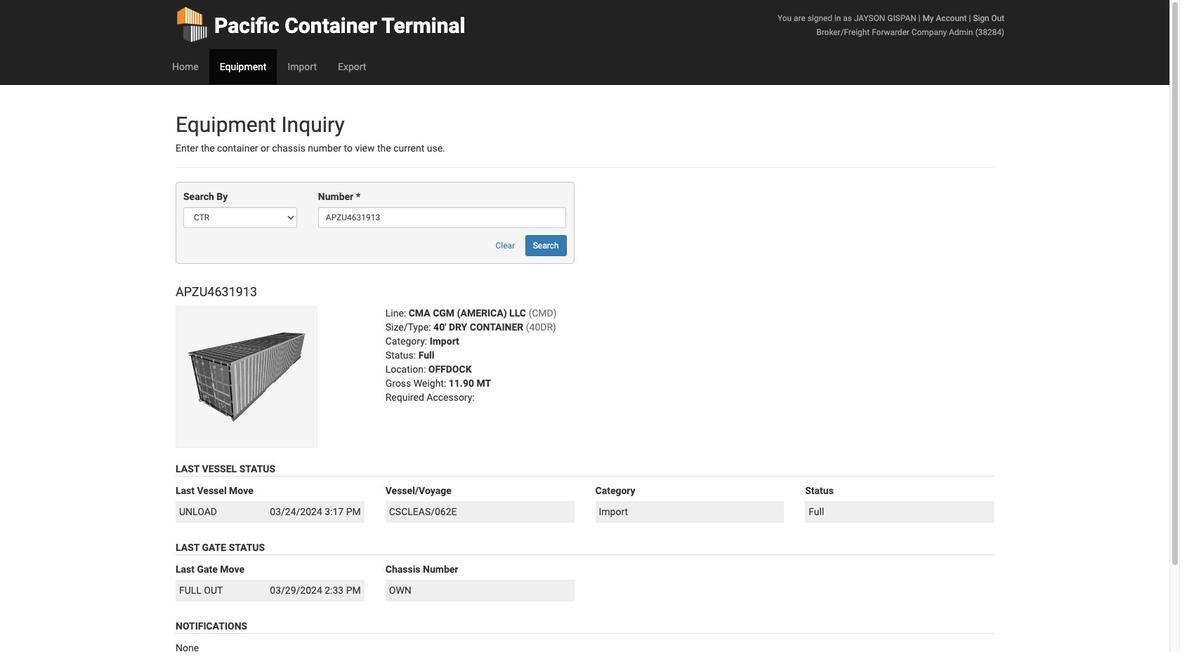 Task type: locate. For each thing, give the bounding box(es) containing it.
40dr image
[[176, 306, 318, 448]]

None text field
[[318, 208, 567, 229]]



Task type: vqa. For each thing, say whether or not it's contained in the screenshot.
MM/dd/yyyy text field
no



